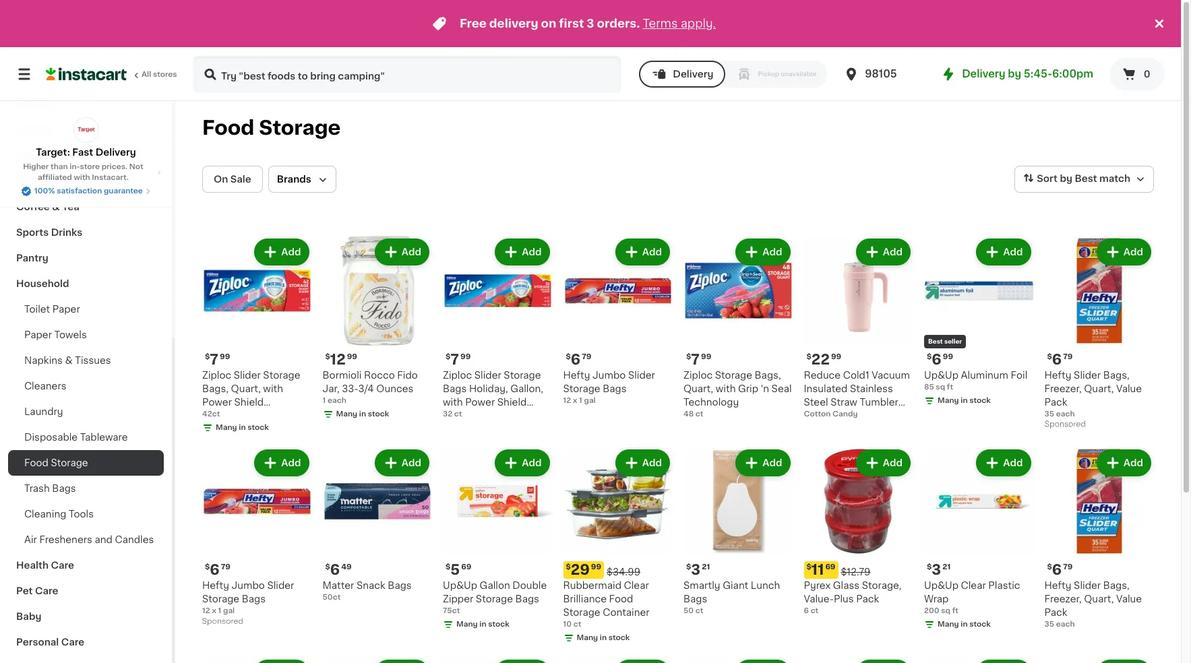 Task type: vqa. For each thing, say whether or not it's contained in the screenshot.
Oatmeal,
no



Task type: locate. For each thing, give the bounding box(es) containing it.
Best match Sort by field
[[1015, 166, 1155, 193]]

& left tea
[[52, 202, 60, 212]]

gallon,
[[511, 384, 544, 394]]

with left jar,
[[263, 384, 283, 394]]

paper towels
[[24, 330, 87, 340]]

cotton down steel
[[804, 410, 831, 418]]

food inside $ 29 99 $34.99 rubbermaid clear brilliance food storage container 10 ct
[[609, 595, 634, 604]]

with left grip
[[716, 384, 736, 394]]

69 for 5
[[461, 564, 472, 571]]

in down "3/4"
[[359, 410, 366, 418]]

1 vertical spatial best
[[929, 338, 943, 344]]

in down up&up aluminum foil 85 sq ft on the bottom right of page
[[961, 397, 968, 404]]

up&up up wrap
[[925, 581, 959, 591]]

add button for hefty jumbo slider storage bags
[[617, 240, 669, 264]]

add button for ziploc slider storage bags holiday, gallon, with power shield technology
[[497, 240, 549, 264]]

shield
[[234, 398, 264, 407], [498, 398, 527, 407]]

0 vertical spatial gal
[[584, 397, 596, 404]]

0 vertical spatial freezer,
[[1045, 384, 1082, 394]]

in down up&up gallon double zipper storage bags 75ct
[[480, 621, 487, 629]]

many for 3
[[938, 621, 959, 629]]

1 horizontal spatial food
[[202, 118, 254, 138]]

many for 12
[[336, 410, 358, 418]]

best inside field
[[1075, 174, 1098, 184]]

than
[[51, 163, 68, 171]]

$34.99
[[607, 568, 641, 577]]

laundry
[[24, 407, 63, 417]]

2 $ 3 21 from the left
[[927, 563, 951, 577]]

ounces
[[377, 384, 414, 394]]

ct right 10
[[574, 621, 582, 629]]

1 21 from the left
[[702, 564, 710, 571]]

2 69 from the left
[[826, 564, 836, 571]]

99 inside $ 22 99
[[832, 353, 842, 360]]

many in stock down container
[[577, 635, 630, 642]]

clear left "plastic"
[[961, 581, 986, 591]]

with down in-
[[74, 174, 90, 181]]

power down holiday, at the bottom of the page
[[465, 398, 495, 407]]

add button for ziploc storage bags, quart, with grip 'n seal technology
[[737, 240, 789, 264]]

2 ziploc from the left
[[443, 371, 472, 380]]

ziploc for ziploc slider storage bags holiday, gallon, with power shield technology
[[443, 371, 472, 380]]

apply.
[[681, 18, 716, 29]]

many in stock for 3
[[938, 621, 991, 629]]

2 horizontal spatial 1
[[579, 397, 583, 404]]

1 clear from the left
[[624, 581, 649, 591]]

ct right 48
[[696, 410, 704, 418]]

1 vertical spatial sponsored badge image
[[202, 618, 243, 626]]

best for best match
[[1075, 174, 1098, 184]]

rubbermaid
[[563, 581, 622, 591]]

guarantee
[[104, 187, 143, 195]]

shield inside ziploc slider storage bags holiday, gallon, with power shield technology
[[498, 398, 527, 407]]

many down up&up aluminum foil 85 sq ft on the bottom right of page
[[938, 397, 959, 404]]

food storage down disposable
[[24, 459, 88, 468]]

add for ziploc slider storage bags holiday, gallon, with power shield technology
[[522, 248, 542, 257]]

many in stock down the 'up&up clear plastic wrap 200 sq ft'
[[938, 621, 991, 629]]

0 vertical spatial hefty jumbo slider storage bags 12 x 1 gal
[[563, 371, 655, 404]]

7 up ziploc storage bags, quart, with grip 'n seal technology 48 ct
[[691, 352, 700, 367]]

technology inside ziploc storage bags, quart, with grip 'n seal technology 48 ct
[[684, 398, 739, 407]]

1 vertical spatial freezer,
[[1045, 595, 1082, 604]]

in down the 'up&up clear plastic wrap 200 sq ft'
[[961, 621, 968, 629]]

$ for bormioli rocco fido jar, 33-3/4 ounces's add button
[[325, 353, 330, 360]]

& inside "link"
[[43, 177, 51, 186]]

2 horizontal spatial food
[[609, 595, 634, 604]]

3 ziploc from the left
[[684, 371, 713, 380]]

1 power from the left
[[202, 398, 232, 407]]

stock for 5
[[488, 621, 510, 629]]

0 vertical spatial jumbo
[[593, 371, 626, 380]]

reduce
[[804, 371, 841, 380]]

1 vertical spatial food storage
[[24, 459, 88, 468]]

99 up ziploc storage bags, quart, with grip 'n seal technology 48 ct
[[701, 353, 712, 360]]

prices.
[[102, 163, 128, 171]]

0 vertical spatial food storage
[[202, 118, 341, 138]]

many for 5
[[457, 621, 478, 629]]

ziploc up holiday, at the bottom of the page
[[443, 371, 472, 380]]

food up trash
[[24, 459, 48, 468]]

99 up bormioli in the bottom left of the page
[[347, 353, 357, 360]]

delivery for delivery
[[673, 69, 714, 79]]

target: fast delivery link
[[36, 117, 136, 159]]

48
[[684, 410, 694, 418]]

99 for reduce cold1 vacuum insulated stainless steel straw tumbler mug - cotton candy
[[832, 353, 842, 360]]

paper towels link
[[8, 322, 164, 348]]

$ for add button related to up&up aluminum foil
[[927, 353, 932, 360]]

ft inside up&up aluminum foil 85 sq ft
[[947, 383, 954, 391]]

$ 7 99 for ziploc slider storage bags, quart, with power shield technology
[[205, 352, 230, 367]]

smartly giant lunch bags 50 ct
[[684, 581, 780, 615]]

best left seller on the bottom right of page
[[929, 338, 943, 344]]

21 up wrap
[[943, 564, 951, 571]]

clear inside the 'up&up clear plastic wrap 200 sq ft'
[[961, 581, 986, 591]]

ziploc up 48
[[684, 371, 713, 380]]

gal
[[584, 397, 596, 404], [223, 608, 235, 615]]

bags
[[443, 384, 467, 394], [603, 384, 627, 394], [52, 484, 76, 494], [388, 581, 412, 591], [242, 595, 266, 604], [516, 595, 539, 604], [684, 595, 708, 604]]

paper
[[52, 305, 80, 314], [24, 330, 52, 340]]

add for up&up gallon double zipper storage bags
[[522, 458, 542, 468]]

by left 5:45-
[[1008, 69, 1022, 79]]

by inside field
[[1060, 174, 1073, 184]]

up&up up zipper
[[443, 581, 477, 591]]

many in stock down ziploc slider storage bags, quart, with power shield technology
[[216, 424, 269, 431]]

0 vertical spatial 12
[[330, 352, 346, 367]]

candy inside 'reduce cold1 vacuum insulated stainless steel straw tumbler mug - cotton candy'
[[870, 411, 901, 420]]

1 horizontal spatial candy
[[870, 411, 901, 420]]

0 horizontal spatial 12
[[202, 608, 210, 615]]

1 horizontal spatial 7
[[451, 352, 459, 367]]

$ 3 21
[[687, 563, 710, 577], [927, 563, 951, 577]]

with
[[74, 174, 90, 181], [263, 384, 283, 394], [716, 384, 736, 394], [443, 398, 463, 407]]

soda & water
[[16, 177, 82, 186]]

1 horizontal spatial delivery
[[673, 69, 714, 79]]

1 horizontal spatial $ 7 99
[[446, 352, 471, 367]]

stock down the bormioli rocco fido jar, 33-3/4 ounces 1 each
[[368, 410, 389, 418]]

2 horizontal spatial 7
[[691, 352, 700, 367]]

sponsored badge image
[[1045, 421, 1086, 429], [202, 618, 243, 626]]

1 vertical spatial paper
[[24, 330, 52, 340]]

1 horizontal spatial &
[[52, 202, 60, 212]]

0 vertical spatial 35
[[1045, 410, 1055, 418]]

7 for ziploc slider storage bags, quart, with power shield technology
[[210, 352, 219, 367]]

by
[[1008, 69, 1022, 79], [1060, 174, 1073, 184]]

0 horizontal spatial food storage
[[24, 459, 88, 468]]

1 horizontal spatial hefty jumbo slider storage bags 12 x 1 gal
[[563, 371, 655, 404]]

1 35 from the top
[[1045, 410, 1055, 418]]

delivery left 5:45-
[[962, 69, 1006, 79]]

add button for smartly giant lunch bags
[[737, 451, 789, 475]]

99 inside $ 12 99
[[347, 353, 357, 360]]

health
[[16, 561, 49, 571]]

0 horizontal spatial 7
[[210, 352, 219, 367]]

many in stock down up&up aluminum foil 85 sq ft on the bottom right of page
[[938, 397, 991, 404]]

lunch
[[751, 581, 780, 591]]

many in stock for 6
[[938, 397, 991, 404]]

up&up down $ 6 99
[[925, 371, 959, 380]]

napkins
[[24, 356, 63, 366]]

1 horizontal spatial cotton
[[834, 411, 867, 420]]

many in stock for 7
[[216, 424, 269, 431]]

0 horizontal spatial x
[[212, 608, 216, 615]]

care down fresheners
[[51, 561, 74, 571]]

1 vertical spatial jumbo
[[232, 581, 265, 591]]

1 vertical spatial food
[[24, 459, 48, 468]]

food storage
[[202, 118, 341, 138], [24, 459, 88, 468]]

1 hefty slider bags, freezer, quart, value pack 35 each from the top
[[1045, 371, 1142, 418]]

add button for bormioli rocco fido jar, 33-3/4 ounces
[[376, 240, 428, 264]]

1 horizontal spatial 21
[[943, 564, 951, 571]]

0 horizontal spatial by
[[1008, 69, 1022, 79]]

$ inside $ 6 99
[[927, 353, 932, 360]]

1 horizontal spatial best
[[1075, 174, 1098, 184]]

add
[[281, 248, 301, 257], [402, 248, 421, 257], [522, 248, 542, 257], [643, 248, 662, 257], [763, 248, 783, 257], [883, 248, 903, 257], [1004, 248, 1023, 257], [1124, 248, 1144, 257], [281, 458, 301, 468], [402, 458, 421, 468], [522, 458, 542, 468], [643, 458, 662, 468], [763, 458, 783, 468], [883, 458, 903, 468], [1004, 458, 1023, 468], [1124, 458, 1144, 468]]

0 horizontal spatial food
[[24, 459, 48, 468]]

1 horizontal spatial power
[[465, 398, 495, 407]]

$ inside $ 22 99
[[807, 353, 812, 360]]

by for delivery
[[1008, 69, 1022, 79]]

2 21 from the left
[[943, 564, 951, 571]]

0 vertical spatial x
[[573, 397, 578, 404]]

1 horizontal spatial ziploc
[[443, 371, 472, 380]]

delivery by 5:45-6:00pm
[[962, 69, 1094, 79]]

$ for add button corresponding to reduce cold1 vacuum insulated stainless steel straw tumbler mug - cotton candy
[[807, 353, 812, 360]]

food storage up brands
[[202, 118, 341, 138]]

99 up ziploc slider storage bags, quart, with power shield technology
[[220, 353, 230, 360]]

holiday,
[[469, 384, 508, 394]]

paper down toilet
[[24, 330, 52, 340]]

0 horizontal spatial $ 7 99
[[205, 352, 230, 367]]

delivery inside button
[[673, 69, 714, 79]]

1 $ 3 21 from the left
[[687, 563, 710, 577]]

add for rubbermaid clear brilliance food storage container
[[643, 458, 662, 468]]

0 vertical spatial paper
[[52, 305, 80, 314]]

6 inside "$ 11 69 $12.79 pyrex glass storage, value-plus pack 6 ct"
[[804, 608, 809, 615]]

cotton inside 'reduce cold1 vacuum insulated stainless steel straw tumbler mug - cotton candy'
[[834, 411, 867, 420]]

2 7 from the left
[[451, 352, 459, 367]]

0 vertical spatial by
[[1008, 69, 1022, 79]]

1 horizontal spatial food storage
[[202, 118, 341, 138]]

stock down up&up gallon double zipper storage bags 75ct
[[488, 621, 510, 629]]

in for 12
[[359, 410, 366, 418]]

care for health care
[[51, 561, 74, 571]]

cleaners
[[24, 382, 67, 391]]

add for ziploc storage bags, quart, with grip 'n seal technology
[[763, 248, 783, 257]]

candy down the straw
[[833, 410, 858, 418]]

gallon
[[480, 581, 510, 591]]

1 vertical spatial hefty slider bags, freezer, quart, value pack 35 each
[[1045, 581, 1142, 629]]

3 for smartly giant lunch bags
[[691, 563, 701, 577]]

stock down ziploc slider storage bags, quart, with power shield technology
[[248, 424, 269, 431]]

1 vertical spatial 35
[[1045, 621, 1055, 629]]

1 horizontal spatial 3
[[691, 563, 701, 577]]

on
[[214, 175, 228, 184]]

up&up inside up&up gallon double zipper storage bags 75ct
[[443, 581, 477, 591]]

69 right 11
[[826, 564, 836, 571]]

$11.69 original price: $12.79 element
[[804, 562, 914, 579]]

with inside "higher than in-store prices. not affiliated with instacart."
[[74, 174, 90, 181]]

69 right 5 at the left of the page
[[461, 564, 472, 571]]

up&up gallon double zipper storage bags 75ct
[[443, 581, 547, 615]]

baby link
[[8, 604, 164, 630]]

delivery for delivery by 5:45-6:00pm
[[962, 69, 1006, 79]]

add for pyrex glass storage, value-plus pack
[[883, 458, 903, 468]]

1 vertical spatial value
[[1117, 595, 1142, 604]]

food up container
[[609, 595, 634, 604]]

$ 7 99 up ziploc storage bags, quart, with grip 'n seal technology 48 ct
[[687, 352, 712, 367]]

1 horizontal spatial clear
[[961, 581, 986, 591]]

care right pet at the bottom left
[[35, 587, 58, 596]]

ziploc
[[202, 371, 231, 380], [443, 371, 472, 380], [684, 371, 713, 380]]

many in stock for 5
[[457, 621, 510, 629]]

7 up ziploc slider storage bags, quart, with power shield technology
[[210, 352, 219, 367]]

ziploc inside ziploc storage bags, quart, with grip 'n seal technology 48 ct
[[684, 371, 713, 380]]

& left tissues on the bottom left of page
[[65, 356, 73, 366]]

ct inside "$ 11 69 $12.79 pyrex glass storage, value-plus pack 6 ct"
[[811, 608, 819, 615]]

1 vertical spatial gal
[[223, 608, 235, 615]]

0 horizontal spatial 21
[[702, 564, 710, 571]]

up&up inside up&up aluminum foil 85 sq ft
[[925, 371, 959, 380]]

ziploc up 42ct at the bottom left of the page
[[202, 371, 231, 380]]

candy down tumbler
[[870, 411, 901, 420]]

0 vertical spatial sq
[[936, 383, 946, 391]]

by for sort
[[1060, 174, 1073, 184]]

0 horizontal spatial paper
[[24, 330, 52, 340]]

in down ziploc slider storage bags, quart, with power shield technology
[[239, 424, 246, 431]]

many in stock down up&up gallon double zipper storage bags 75ct
[[457, 621, 510, 629]]

add for reduce cold1 vacuum insulated stainless steel straw tumbler mug - cotton candy
[[883, 248, 903, 257]]

0 vertical spatial each
[[328, 397, 346, 404]]

1 vertical spatial pack
[[857, 595, 880, 604]]

$ 3 21 up wrap
[[927, 563, 951, 577]]

technology
[[684, 398, 739, 407], [202, 411, 258, 420], [443, 411, 499, 420]]

0 horizontal spatial 3
[[587, 18, 595, 29]]

0 horizontal spatial power
[[202, 398, 232, 407]]

many for 6
[[938, 397, 959, 404]]

2 vertical spatial pack
[[1045, 608, 1068, 618]]

1 horizontal spatial jumbo
[[593, 371, 626, 380]]

$ inside $ 5 69
[[446, 564, 451, 571]]

69 inside "$ 11 69 $12.79 pyrex glass storage, value-plus pack 6 ct"
[[826, 564, 836, 571]]

& for coffee
[[52, 202, 60, 212]]

2 $ 7 99 from the left
[[446, 352, 471, 367]]

sq inside up&up aluminum foil 85 sq ft
[[936, 383, 946, 391]]

delivery
[[962, 69, 1006, 79], [673, 69, 714, 79], [96, 148, 136, 157]]

1 $ 7 99 from the left
[[205, 352, 230, 367]]

in down container
[[600, 635, 607, 642]]

$ inside $ 12 99
[[325, 353, 330, 360]]

99 right the 29
[[591, 564, 602, 571]]

sq right 85
[[936, 383, 946, 391]]

ct right "50"
[[696, 608, 704, 615]]

ct
[[454, 410, 462, 418], [696, 410, 704, 418], [696, 608, 704, 615], [811, 608, 819, 615], [574, 621, 582, 629]]

add button for up&up aluminum foil
[[978, 240, 1030, 264]]

99 right 22
[[832, 353, 842, 360]]

0 horizontal spatial 69
[[461, 564, 472, 571]]

add for up&up aluminum foil
[[1004, 248, 1023, 257]]

0 horizontal spatial best
[[929, 338, 943, 344]]

$ 7 99 up holiday, at the bottom of the page
[[446, 352, 471, 367]]

cheese
[[16, 125, 54, 135]]

ft right 85
[[947, 383, 954, 391]]

paper up towels
[[52, 305, 80, 314]]

coffee & tea
[[16, 202, 79, 212]]

0 vertical spatial ft
[[947, 383, 954, 391]]

add button for pyrex glass storage, value-plus pack
[[858, 451, 910, 475]]

$ 11 69 $12.79 pyrex glass storage, value-plus pack 6 ct
[[804, 563, 902, 615]]

85
[[925, 383, 934, 391]]

jumbo
[[593, 371, 626, 380], [232, 581, 265, 591]]

bormioli
[[323, 371, 362, 380]]

water
[[54, 177, 82, 186]]

care for personal care
[[61, 638, 84, 647]]

1 shield from the left
[[234, 398, 264, 407]]

1 vertical spatial 12
[[563, 397, 571, 404]]

2 horizontal spatial ziploc
[[684, 371, 713, 380]]

1 vertical spatial &
[[52, 202, 60, 212]]

many down 75ct
[[457, 621, 478, 629]]

cotton down the straw
[[834, 411, 867, 420]]

21 for smartly giant lunch bags
[[702, 564, 710, 571]]

bags inside matter snack bags 50ct
[[388, 581, 412, 591]]

tissues
[[75, 356, 111, 366]]

1 69 from the left
[[461, 564, 472, 571]]

add for ziploc slider storage bags, quart, with power shield technology
[[281, 248, 301, 257]]

ct inside smartly giant lunch bags 50 ct
[[696, 608, 704, 615]]

2 vertical spatial &
[[65, 356, 73, 366]]

79
[[582, 353, 592, 360], [1064, 353, 1073, 360], [221, 564, 231, 571], [1064, 564, 1073, 571]]

3 right first
[[587, 18, 595, 29]]

household
[[16, 279, 69, 289]]

21 up smartly
[[702, 564, 710, 571]]

1 7 from the left
[[210, 352, 219, 367]]

sponsored badge image for x
[[202, 618, 243, 626]]

in
[[961, 397, 968, 404], [359, 410, 366, 418], [239, 424, 246, 431], [480, 621, 487, 629], [961, 621, 968, 629], [600, 635, 607, 642]]

free delivery on first 3 orders. terms apply.
[[460, 18, 716, 29]]

0 vertical spatial sponsored badge image
[[1045, 421, 1086, 429]]

$ inside '$ 6 49'
[[325, 564, 330, 571]]

3 7 from the left
[[691, 352, 700, 367]]

value-
[[804, 595, 834, 604]]

32 ct
[[443, 410, 462, 418]]

1 horizontal spatial 69
[[826, 564, 836, 571]]

freezer,
[[1045, 384, 1082, 394], [1045, 595, 1082, 604]]

$ for up&up clear plastic wrap add button
[[927, 564, 932, 571]]

$ 6 49
[[325, 563, 352, 577]]

99 up holiday, at the bottom of the page
[[461, 353, 471, 360]]

0 vertical spatial best
[[1075, 174, 1098, 184]]

bormioli rocco fido jar, 33-3/4 ounces 1 each
[[323, 371, 418, 404]]

delivery up prices.
[[96, 148, 136, 157]]

pet
[[16, 587, 33, 596]]

by right sort
[[1060, 174, 1073, 184]]

sq inside the 'up&up clear plastic wrap 200 sq ft'
[[942, 608, 951, 615]]

product group containing 11
[[804, 447, 914, 617]]

bags inside smartly giant lunch bags 50 ct
[[684, 595, 708, 604]]

many in stock down "3/4"
[[336, 410, 389, 418]]

many down 33-
[[336, 410, 358, 418]]

not
[[129, 163, 143, 171]]

3 up smartly
[[691, 563, 701, 577]]

2 clear from the left
[[961, 581, 986, 591]]

2 horizontal spatial $ 7 99
[[687, 352, 712, 367]]

quart, inside ziploc slider storage bags, quart, with power shield technology
[[231, 384, 261, 394]]

1 horizontal spatial technology
[[443, 411, 499, 420]]

7 up ziploc slider storage bags holiday, gallon, with power shield technology
[[451, 352, 459, 367]]

3 up wrap
[[932, 563, 942, 577]]

instacart logo image
[[46, 66, 127, 82]]

add button
[[256, 240, 308, 264], [376, 240, 428, 264], [497, 240, 549, 264], [617, 240, 669, 264], [737, 240, 789, 264], [858, 240, 910, 264], [978, 240, 1030, 264], [1098, 240, 1151, 264], [256, 451, 308, 475], [376, 451, 428, 475], [497, 451, 549, 475], [617, 451, 669, 475], [737, 451, 789, 475], [858, 451, 910, 475], [978, 451, 1030, 475], [1098, 451, 1151, 475]]

$12.79
[[841, 568, 871, 577]]

trash bags link
[[8, 476, 164, 502]]

all
[[142, 71, 151, 78]]

2 power from the left
[[465, 398, 495, 407]]

2 shield from the left
[[498, 398, 527, 407]]

best for best seller
[[929, 338, 943, 344]]

1 horizontal spatial shield
[[498, 398, 527, 407]]

0 horizontal spatial ziploc
[[202, 371, 231, 380]]

$ 3 21 up smartly
[[687, 563, 710, 577]]

delivery down apply. at the right
[[673, 69, 714, 79]]

$ 7 99 up ziploc slider storage bags, quart, with power shield technology
[[205, 352, 230, 367]]

power up 42ct at the bottom left of the page
[[202, 398, 232, 407]]

up&up inside the 'up&up clear plastic wrap 200 sq ft'
[[925, 581, 959, 591]]

99 for bormioli rocco fido jar, 33-3/4 ounces
[[347, 353, 357, 360]]

sort by
[[1037, 174, 1073, 184]]

quart,
[[231, 384, 261, 394], [684, 384, 714, 394], [1085, 384, 1114, 394], [1085, 595, 1114, 604]]

product group
[[202, 236, 312, 436], [323, 236, 432, 423], [443, 236, 553, 420], [563, 236, 673, 406], [684, 236, 793, 420], [804, 236, 914, 420], [925, 236, 1034, 409], [1045, 236, 1155, 432], [202, 447, 312, 629], [323, 447, 432, 604], [443, 447, 553, 633], [563, 447, 673, 647], [684, 447, 793, 617], [804, 447, 914, 617], [925, 447, 1034, 633], [1045, 447, 1155, 631], [202, 658, 312, 664], [323, 658, 432, 664], [443, 658, 553, 664], [563, 658, 673, 664], [684, 658, 793, 664], [804, 658, 914, 664], [925, 658, 1034, 664], [1045, 658, 1155, 664]]

0 horizontal spatial technology
[[202, 411, 258, 420]]

ziploc inside ziploc slider storage bags holiday, gallon, with power shield technology
[[443, 371, 472, 380]]

0 horizontal spatial shield
[[234, 398, 264, 407]]

1 ziploc from the left
[[202, 371, 231, 380]]

food up the on sale button
[[202, 118, 254, 138]]

99 down best seller
[[943, 353, 954, 360]]

and
[[95, 535, 113, 545]]

0 horizontal spatial hefty jumbo slider storage bags 12 x 1 gal
[[202, 581, 294, 615]]

stock down up&up aluminum foil 85 sq ft on the bottom right of page
[[970, 397, 991, 404]]

add button for reduce cold1 vacuum insulated stainless steel straw tumbler mug - cotton candy
[[858, 240, 910, 264]]

1 vertical spatial care
[[35, 587, 58, 596]]

0 horizontal spatial &
[[43, 177, 51, 186]]

$ 7 99
[[205, 352, 230, 367], [446, 352, 471, 367], [687, 352, 712, 367]]

21 for up&up clear plastic wrap
[[943, 564, 951, 571]]

zipper
[[443, 595, 474, 604]]

0 horizontal spatial $ 3 21
[[687, 563, 710, 577]]

1 vertical spatial by
[[1060, 174, 1073, 184]]

None search field
[[193, 55, 622, 93]]

0 vertical spatial food
[[202, 118, 254, 138]]

sq right "200"
[[942, 608, 951, 615]]

technology inside ziploc slider storage bags, quart, with power shield technology
[[202, 411, 258, 420]]

1 vertical spatial each
[[1057, 410, 1075, 418]]

ziploc inside ziploc slider storage bags, quart, with power shield technology
[[202, 371, 231, 380]]

many down "200"
[[938, 621, 959, 629]]

1 vertical spatial ft
[[953, 608, 959, 615]]

in for 5
[[480, 621, 487, 629]]

1 horizontal spatial by
[[1060, 174, 1073, 184]]

best left match
[[1075, 174, 1098, 184]]

coffee
[[16, 202, 50, 212]]

clear down $34.99 in the bottom of the page
[[624, 581, 649, 591]]

10
[[563, 621, 572, 629]]

bags, inside ziploc slider storage bags, quart, with power shield technology
[[202, 384, 229, 394]]

bakery
[[16, 100, 50, 109]]

ft right "200"
[[953, 608, 959, 615]]

99 inside $ 6 99
[[943, 353, 954, 360]]

with up 32 ct
[[443, 398, 463, 407]]

1 horizontal spatial $ 3 21
[[927, 563, 951, 577]]

1 horizontal spatial 1
[[323, 397, 326, 404]]

personal
[[16, 638, 59, 647]]

1 horizontal spatial x
[[573, 397, 578, 404]]

many down 42ct at the bottom left of the page
[[216, 424, 237, 431]]

stock down the 'up&up clear plastic wrap 200 sq ft'
[[970, 621, 991, 629]]

2 horizontal spatial &
[[65, 356, 73, 366]]

seller
[[945, 338, 962, 344]]

with inside ziploc slider storage bags, quart, with power shield technology
[[263, 384, 283, 394]]

2 horizontal spatial technology
[[684, 398, 739, 407]]

Search field
[[194, 57, 621, 92]]

0 vertical spatial value
[[1117, 384, 1142, 394]]

brilliance
[[563, 595, 607, 604]]

air fresheners and candles
[[24, 535, 154, 545]]

35
[[1045, 410, 1055, 418], [1045, 621, 1055, 629]]

2 vertical spatial 12
[[202, 608, 210, 615]]

1 horizontal spatial gal
[[584, 397, 596, 404]]

& up the "100%"
[[43, 177, 51, 186]]

toilet
[[24, 305, 50, 314]]

ct down "value-"
[[811, 608, 819, 615]]

& inside 'link'
[[65, 356, 73, 366]]

1 horizontal spatial sponsored badge image
[[1045, 421, 1086, 429]]

care down baby link
[[61, 638, 84, 647]]

with inside ziploc storage bags, quart, with grip 'n seal technology 48 ct
[[716, 384, 736, 394]]

69 inside $ 5 69
[[461, 564, 472, 571]]



Task type: describe. For each thing, give the bounding box(es) containing it.
99 for ziploc storage bags, quart, with grip 'n seal technology
[[701, 353, 712, 360]]

add for matter snack bags
[[402, 458, 421, 468]]

69 for 11
[[826, 564, 836, 571]]

drinks
[[51, 228, 82, 237]]

up&up aluminum foil 85 sq ft
[[925, 371, 1028, 391]]

orders.
[[597, 18, 640, 29]]

rocco
[[364, 371, 395, 380]]

candles
[[115, 535, 154, 545]]

add for up&up clear plastic wrap
[[1004, 458, 1023, 468]]

bags inside up&up gallon double zipper storage bags 75ct
[[516, 595, 539, 604]]

1 inside the bormioli rocco fido jar, 33-3/4 ounces 1 each
[[323, 397, 326, 404]]

tumbler
[[860, 398, 899, 407]]

2 value from the top
[[1117, 595, 1142, 604]]

delivery
[[489, 18, 539, 29]]

all stores
[[142, 71, 177, 78]]

add button for up&up gallon double zipper storage bags
[[497, 451, 549, 475]]

99 for up&up aluminum foil
[[943, 353, 954, 360]]

trash
[[24, 484, 50, 494]]

99 inside $ 29 99 $34.99 rubbermaid clear brilliance food storage container 10 ct
[[591, 564, 602, 571]]

wrap
[[925, 595, 949, 604]]

store
[[80, 163, 100, 171]]

$ 29 99 $34.99 rubbermaid clear brilliance food storage container 10 ct
[[563, 563, 650, 629]]

in for 6
[[961, 397, 968, 404]]

storage inside $ 29 99 $34.99 rubbermaid clear brilliance food storage container 10 ct
[[563, 608, 601, 618]]

1 vertical spatial x
[[212, 608, 216, 615]]

50ct
[[323, 594, 341, 602]]

instacart.
[[92, 174, 129, 181]]

6:00pm
[[1053, 69, 1094, 79]]

matter
[[323, 581, 354, 591]]

add button for hefty slider bags, freezer, quart, value pack
[[1098, 451, 1151, 475]]

slider inside ziploc slider storage bags holiday, gallon, with power shield technology
[[475, 371, 502, 380]]

pet care link
[[8, 579, 164, 604]]

3/4
[[358, 384, 374, 394]]

on sale button
[[202, 166, 263, 193]]

pyrex
[[804, 581, 831, 591]]

100% satisfaction guarantee
[[34, 187, 143, 195]]

toilet paper
[[24, 305, 80, 314]]

$ 3 21 for up&up clear plastic wrap
[[927, 563, 951, 577]]

insulated
[[804, 384, 848, 394]]

up&up for 5
[[443, 581, 477, 591]]

3 $ 7 99 from the left
[[687, 352, 712, 367]]

add for bormioli rocco fido jar, 33-3/4 ounces
[[402, 248, 421, 257]]

product group containing 22
[[804, 236, 914, 420]]

cold1
[[843, 371, 870, 380]]

2 freezer, from the top
[[1045, 595, 1082, 604]]

stock for 3
[[970, 621, 991, 629]]

ct right 32
[[454, 410, 462, 418]]

add button for rubbermaid clear brilliance food storage container
[[617, 451, 669, 475]]

add for hefty jumbo slider storage bags
[[643, 248, 662, 257]]

pantry
[[16, 254, 48, 263]]

seal
[[772, 384, 792, 394]]

$ 5 69
[[446, 563, 472, 577]]

1 horizontal spatial 12
[[330, 352, 346, 367]]

limited time offer region
[[0, 0, 1152, 47]]

target:
[[36, 148, 70, 157]]

each inside the bormioli rocco fido jar, 33-3/4 ounces 1 each
[[328, 397, 346, 404]]

$ 12 99
[[325, 352, 357, 367]]

service type group
[[640, 61, 828, 88]]

product group containing 29
[[563, 447, 673, 647]]

power inside ziploc slider storage bags, quart, with power shield technology
[[202, 398, 232, 407]]

1 freezer, from the top
[[1045, 384, 1082, 394]]

disposable tableware link
[[8, 425, 164, 450]]

0 horizontal spatial jumbo
[[232, 581, 265, 591]]

juice
[[16, 151, 43, 161]]

$ for add button associated with up&up gallon double zipper storage bags
[[446, 564, 451, 571]]

personal care link
[[8, 630, 164, 656]]

$ for add button associated with hefty jumbo slider storage bags
[[566, 353, 571, 360]]

food storage link
[[8, 450, 164, 476]]

many in stock for 12
[[336, 410, 389, 418]]

toilet paper link
[[8, 297, 164, 322]]

ct inside ziploc storage bags, quart, with grip 'n seal technology 48 ct
[[696, 410, 704, 418]]

napkins & tissues
[[24, 356, 111, 366]]

2 35 from the top
[[1045, 621, 1055, 629]]

delivery by 5:45-6:00pm link
[[941, 66, 1094, 82]]

baby
[[16, 612, 41, 622]]

$ 7 99 for ziploc slider storage bags holiday, gallon, with power shield technology
[[446, 352, 471, 367]]

sports drinks
[[16, 228, 82, 237]]

2 horizontal spatial 12
[[563, 397, 571, 404]]

power inside ziploc slider storage bags holiday, gallon, with power shield technology
[[465, 398, 495, 407]]

disposable tableware
[[24, 433, 128, 442]]

cleaners link
[[8, 374, 164, 399]]

storage inside up&up gallon double zipper storage bags 75ct
[[476, 595, 513, 604]]

tea
[[62, 202, 79, 212]]

in for 3
[[961, 621, 968, 629]]

& for napkins
[[65, 356, 73, 366]]

higher than in-store prices. not affiliated with instacart. link
[[11, 162, 161, 183]]

ziploc for ziploc slider storage bags, quart, with power shield technology
[[202, 371, 231, 380]]

1 value from the top
[[1117, 384, 1142, 394]]

food storage inside 'link'
[[24, 459, 88, 468]]

29
[[571, 563, 590, 577]]

stainless
[[850, 384, 893, 394]]

fido
[[397, 371, 418, 380]]

double
[[513, 581, 547, 591]]

add button for ziploc slider storage bags, quart, with power shield technology
[[256, 240, 308, 264]]

50
[[684, 608, 694, 615]]

bags inside "link"
[[52, 484, 76, 494]]

storage inside ziploc storage bags, quart, with grip 'n seal technology 48 ct
[[715, 371, 753, 380]]

add for smartly giant lunch bags
[[763, 458, 783, 468]]

soda
[[16, 177, 41, 186]]

care for pet care
[[35, 587, 58, 596]]

99 for ziploc slider storage bags holiday, gallon, with power shield technology
[[461, 353, 471, 360]]

3 for up&up clear plastic wrap
[[932, 563, 942, 577]]

clear inside $ 29 99 $34.99 rubbermaid clear brilliance food storage container 10 ct
[[624, 581, 649, 591]]

stock down container
[[609, 635, 630, 642]]

many for 7
[[216, 424, 237, 431]]

add button for up&up clear plastic wrap
[[978, 451, 1030, 475]]

$ inside "$ 11 69 $12.79 pyrex glass storage, value-plus pack 6 ct"
[[807, 564, 812, 571]]

technology inside ziploc slider storage bags holiday, gallon, with power shield technology
[[443, 411, 499, 420]]

$ for add button related to matter snack bags
[[325, 564, 330, 571]]

0 horizontal spatial gal
[[223, 608, 235, 615]]

$ for add button corresponding to hefty slider bags, freezer, quart, value pack
[[1048, 564, 1053, 571]]

best seller
[[929, 338, 962, 344]]

1 vertical spatial hefty jumbo slider storage bags 12 x 1 gal
[[202, 581, 294, 615]]

3 inside limited time offer 'region'
[[587, 18, 595, 29]]

sponsored badge image for pack
[[1045, 421, 1086, 429]]

2 vertical spatial each
[[1057, 621, 1075, 629]]

matter snack bags 50ct
[[323, 581, 412, 602]]

sale
[[230, 175, 251, 184]]

health care
[[16, 561, 74, 571]]

product group containing 12
[[323, 236, 432, 423]]

air fresheners and candles link
[[8, 527, 164, 553]]

match
[[1100, 174, 1131, 184]]

bags inside ziploc slider storage bags holiday, gallon, with power shield technology
[[443, 384, 467, 394]]

napkins & tissues link
[[8, 348, 164, 374]]

2 hefty slider bags, freezer, quart, value pack 35 each from the top
[[1045, 581, 1142, 629]]

stock for 6
[[970, 397, 991, 404]]

tools
[[69, 510, 94, 519]]

towels
[[54, 330, 87, 340]]

aluminum
[[961, 371, 1009, 380]]

pet care
[[16, 587, 58, 596]]

7 for ziploc slider storage bags holiday, gallon, with power shield technology
[[451, 352, 459, 367]]

200
[[925, 608, 940, 615]]

99 for ziploc slider storage bags, quart, with power shield technology
[[220, 353, 230, 360]]

stock for 12
[[368, 410, 389, 418]]

storage inside ziploc slider storage bags holiday, gallon, with power shield technology
[[504, 371, 541, 380]]

$ for add button related to smartly giant lunch bags
[[687, 564, 691, 571]]

bakery link
[[8, 92, 164, 117]]

& for soda
[[43, 177, 51, 186]]

affiliated
[[38, 174, 72, 181]]

ziploc storage bags, quart, with grip 'n seal technology 48 ct
[[684, 371, 792, 418]]

up&up for 6
[[925, 371, 959, 380]]

1 horizontal spatial paper
[[52, 305, 80, 314]]

0 horizontal spatial delivery
[[96, 148, 136, 157]]

$ for add button corresponding to ziploc slider storage bags, quart, with power shield technology
[[205, 353, 210, 360]]

up&up clear plastic wrap 200 sq ft
[[925, 581, 1021, 615]]

100% satisfaction guarantee button
[[21, 183, 151, 197]]

target: fast delivery
[[36, 148, 136, 157]]

$29.99 original price: $34.99 element
[[563, 562, 673, 579]]

smartly
[[684, 581, 721, 591]]

$ inside $ 29 99 $34.99 rubbermaid clear brilliance food storage container 10 ct
[[566, 564, 571, 571]]

quart, inside ziploc storage bags, quart, with grip 'n seal technology 48 ct
[[684, 384, 714, 394]]

$ 6 99
[[927, 352, 954, 367]]

target: fast delivery logo image
[[73, 117, 99, 143]]

stock for 7
[[248, 424, 269, 431]]

storage inside ziploc slider storage bags, quart, with power shield technology
[[263, 371, 300, 380]]

technology for bags,
[[202, 411, 258, 420]]

food inside 'link'
[[24, 459, 48, 468]]

0 vertical spatial pack
[[1045, 398, 1068, 407]]

product group containing 5
[[443, 447, 553, 633]]

on sale
[[214, 175, 251, 184]]

bags, inside ziploc storage bags, quart, with grip 'n seal technology 48 ct
[[755, 371, 781, 380]]

0 horizontal spatial cotton
[[804, 410, 831, 418]]

0 horizontal spatial candy
[[833, 410, 858, 418]]

all stores link
[[46, 55, 178, 93]]

$ 3 21 for smartly giant lunch bags
[[687, 563, 710, 577]]

storage inside 'link'
[[51, 459, 88, 468]]

shield inside ziploc slider storage bags, quart, with power shield technology
[[234, 398, 264, 407]]

98105
[[865, 69, 897, 79]]

with inside ziploc slider storage bags holiday, gallon, with power shield technology
[[443, 398, 463, 407]]

add button for matter snack bags
[[376, 451, 428, 475]]

terms apply. link
[[643, 18, 716, 29]]

many down brilliance
[[577, 635, 598, 642]]

free
[[460, 18, 487, 29]]

slider inside ziploc slider storage bags, quart, with power shield technology
[[234, 371, 261, 380]]

0 horizontal spatial 1
[[218, 608, 221, 615]]

pack inside "$ 11 69 $12.79 pyrex glass storage, value-plus pack 6 ct"
[[857, 595, 880, 604]]

32
[[443, 410, 453, 418]]

steel
[[804, 398, 829, 407]]

$ for ziploc slider storage bags holiday, gallon, with power shield technology add button
[[446, 353, 451, 360]]

ft inside the 'up&up clear plastic wrap 200 sq ft'
[[953, 608, 959, 615]]

delivery button
[[640, 61, 726, 88]]

best match
[[1075, 174, 1131, 184]]

$ for add button related to ziploc storage bags, quart, with grip 'n seal technology
[[687, 353, 691, 360]]

in for 7
[[239, 424, 246, 431]]

ct inside $ 29 99 $34.99 rubbermaid clear brilliance food storage container 10 ct
[[574, 621, 582, 629]]

up&up for 3
[[925, 581, 959, 591]]

mug
[[804, 411, 825, 420]]

technology for quart,
[[684, 398, 739, 407]]

add for hefty slider bags, freezer, quart, value pack
[[1124, 458, 1144, 468]]



